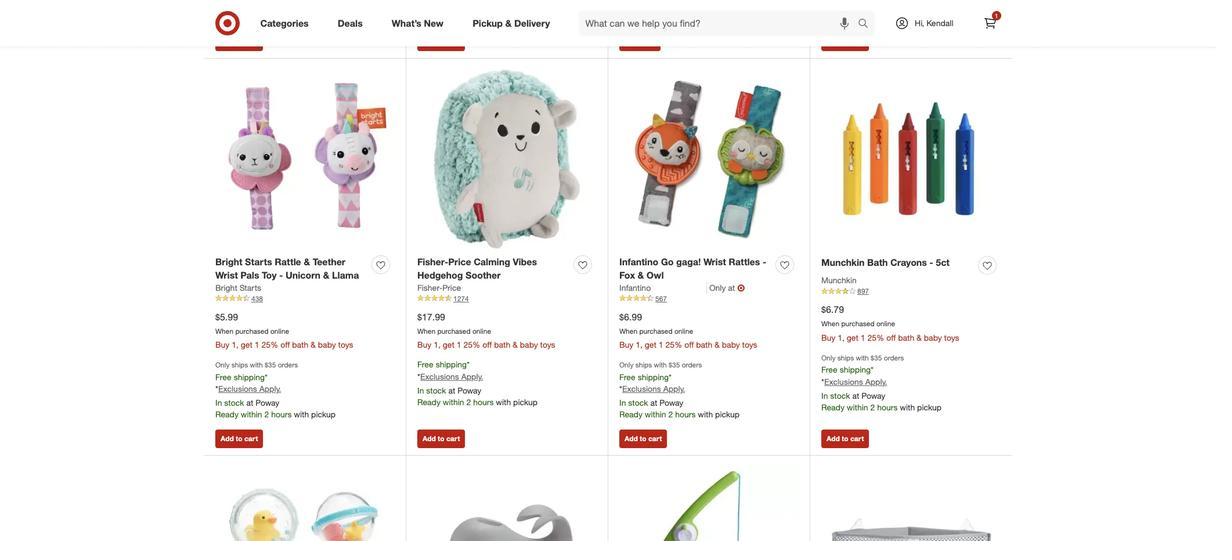 Task type: locate. For each thing, give the bounding box(es) containing it.
only down $6.79
[[822, 353, 836, 362]]

at
[[728, 283, 735, 292], [449, 386, 455, 396], [853, 391, 860, 400], [246, 398, 253, 408], [651, 398, 657, 408]]

1 horizontal spatial $35
[[669, 361, 680, 370]]

ready for bright starts rattle & teether wrist pals toy - unicorn & llama
[[215, 410, 239, 419]]

within for infantino go gaga! wrist rattles - fox & owl
[[645, 410, 666, 419]]

buy inside $6.99 when purchased online buy 1, get 1 25% off bath & baby toys
[[620, 340, 634, 350]]

price up the 1274 at the left bottom of page
[[443, 283, 461, 292]]

when inside $17.99 when purchased online buy 1, get 1 25% off bath & baby toys
[[417, 327, 436, 335]]

only up 567 link
[[709, 283, 726, 292]]

baby
[[924, 333, 942, 342], [318, 340, 336, 350], [520, 340, 538, 350], [722, 340, 740, 350]]

ships for $5.99
[[232, 361, 248, 370]]

bath inside $5.99 when purchased online buy 1, get 1 25% off bath & baby toys
[[292, 340, 308, 350]]

$35 down $6.99 when purchased online buy 1, get 1 25% off bath & baby toys
[[669, 361, 680, 370]]

1 horizontal spatial only ships with $35 orders free shipping * * exclusions apply. in stock at  poway ready within 2 hours with pickup
[[620, 361, 740, 419]]

purchased down $6.79
[[842, 319, 875, 328]]

when
[[822, 319, 840, 328], [215, 327, 234, 335], [417, 327, 436, 335], [620, 327, 638, 335]]

1 inside "link"
[[995, 12, 998, 19]]

get down 567 at the bottom right of the page
[[645, 340, 657, 350]]

only for munchkin bath crayons - 5ct
[[822, 353, 836, 362]]

skip hop moby spout cover - gray image
[[417, 467, 596, 541], [417, 467, 596, 541]]

-
[[763, 256, 767, 268], [930, 257, 934, 268], [279, 269, 283, 281]]

buy inside $5.99 when purchased online buy 1, get 1 25% off bath & baby toys
[[215, 340, 230, 350]]

25% up free shipping * * exclusions apply. in stock at  poway ready within 2 hours with pickup
[[464, 340, 480, 350]]

toys for munchkin bath crayons - 5ct
[[944, 333, 960, 342]]

baby inside the $6.79 when purchased online buy 1, get 1 25% off bath & baby toys
[[924, 333, 942, 342]]

toys inside $17.99 when purchased online buy 1, get 1 25% off bath & baby toys
[[540, 340, 555, 350]]

starts up pals
[[245, 256, 272, 268]]

at for infantino go gaga! wrist rattles - fox & owl
[[651, 398, 657, 408]]

infantino go gaga! wrist rattles - fox & owl image
[[620, 70, 798, 249], [620, 70, 798, 249]]

calming
[[474, 256, 510, 268]]

infantino down fox
[[620, 283, 651, 292]]

baby inside $6.99 when purchased online buy 1, get 1 25% off bath & baby toys
[[722, 340, 740, 350]]

buy down $5.99
[[215, 340, 230, 350]]

in for munchkin bath crayons - 5ct
[[822, 391, 828, 400]]

1 munchkin from the top
[[822, 257, 865, 268]]

1 bright from the top
[[215, 256, 243, 268]]

exclusions for infantino go gaga! wrist rattles - fox & owl
[[622, 384, 661, 394]]

toys inside $5.99 when purchased online buy 1, get 1 25% off bath & baby toys
[[338, 340, 353, 350]]

0 horizontal spatial wrist
[[215, 269, 238, 281]]

25% inside the $6.79 when purchased online buy 1, get 1 25% off bath & baby toys
[[868, 333, 885, 342]]

add to cart button for bright starts rattle & teether wrist pals toy - unicorn & llama
[[215, 430, 263, 448]]

fisher- up hedgehog
[[417, 256, 448, 268]]

when inside $6.99 when purchased online buy 1, get 1 25% off bath & baby toys
[[620, 327, 638, 335]]

when down $5.99
[[215, 327, 234, 335]]

to for bright starts rattle & teether wrist pals toy - unicorn & llama
[[236, 434, 242, 443]]

only down $6.99
[[620, 361, 634, 370]]

toys inside the $6.79 when purchased online buy 1, get 1 25% off bath & baby toys
[[944, 333, 960, 342]]

get inside $6.99 when purchased online buy 1, get 1 25% off bath & baby toys
[[645, 340, 657, 350]]

baby down 567 link
[[722, 340, 740, 350]]

buy inside $17.99 when purchased online buy 1, get 1 25% off bath & baby toys
[[417, 340, 432, 350]]

it
[[641, 37, 645, 46]]

online inside the $6.79 when purchased online buy 1, get 1 25% off bath & baby toys
[[877, 319, 895, 328]]

bath inside $6.99 when purchased online buy 1, get 1 25% off bath & baby toys
[[696, 340, 713, 350]]

buy for $5.99
[[215, 340, 230, 350]]

off inside $17.99 when purchased online buy 1, get 1 25% off bath & baby toys
[[483, 340, 492, 350]]

baby for infantino go gaga! wrist rattles - fox & owl
[[722, 340, 740, 350]]

baby down 897 link
[[924, 333, 942, 342]]

0 horizontal spatial -
[[279, 269, 283, 281]]

when for $6.79
[[822, 319, 840, 328]]

pickup for bright starts rattle & teether wrist pals toy - unicorn & llama
[[311, 410, 336, 419]]

only down $5.99
[[215, 361, 230, 370]]

1, down $5.99
[[232, 340, 239, 350]]

ships for $6.79
[[838, 353, 854, 362]]

1 up free shipping * * exclusions apply. in stock at  poway ready within 2 hours with pickup
[[457, 340, 461, 350]]

& down "1274" link
[[513, 340, 518, 350]]

0 vertical spatial fisher-
[[417, 256, 448, 268]]

1 horizontal spatial -
[[763, 256, 767, 268]]

purchased inside $5.99 when purchased online buy 1, get 1 25% off bath & baby toys
[[235, 327, 269, 335]]

munchkin bath crayons - 5ct image
[[822, 70, 1001, 249], [822, 70, 1001, 249]]

price inside fisher-price calming vibes hedgehog soother
[[448, 256, 471, 268]]

purchased down $17.99
[[437, 327, 471, 335]]

infantino up fox
[[620, 256, 659, 268]]

& inside $6.99 when purchased online buy 1, get 1 25% off bath & baby toys
[[715, 340, 720, 350]]

new
[[424, 17, 444, 29]]

to
[[236, 37, 242, 46], [842, 37, 849, 46], [236, 434, 242, 443], [438, 434, 445, 443], [640, 434, 647, 443], [842, 434, 849, 443]]

- right rattles
[[763, 256, 767, 268]]

fisher- inside fisher-price calming vibes hedgehog soother
[[417, 256, 448, 268]]

1 inside the $6.79 when purchased online buy 1, get 1 25% off bath & baby toys
[[861, 333, 866, 342]]

when down $17.99
[[417, 327, 436, 335]]

25% down 567 at the bottom right of the page
[[666, 340, 682, 350]]

starts down pals
[[240, 283, 261, 292]]

1, inside $6.99 when purchased online buy 1, get 1 25% off bath & baby toys
[[636, 340, 643, 350]]

pickup inside in stock ready within 2 hours with pickup
[[311, 12, 336, 22]]

1 vertical spatial fisher-
[[417, 283, 443, 292]]

5ct
[[936, 257, 950, 268]]

bath down 438 link
[[292, 340, 308, 350]]

1 infantino from the top
[[620, 256, 659, 268]]

get inside the $6.79 when purchased online buy 1, get 1 25% off bath & baby toys
[[847, 333, 859, 342]]

0 vertical spatial starts
[[245, 256, 272, 268]]

bright
[[215, 256, 243, 268], [215, 283, 237, 292]]

1, for $6.79
[[838, 333, 845, 342]]

bright up pals
[[215, 256, 243, 268]]

& down 567 link
[[715, 340, 720, 350]]

poway for munchkin bath crayons - 5ct
[[862, 391, 886, 400]]

1 vertical spatial wrist
[[215, 269, 238, 281]]

bath inside the $6.79 when purchased online buy 1, get 1 25% off bath & baby toys
[[898, 333, 915, 342]]

poway for bright starts rattle & teether wrist pals toy - unicorn & llama
[[256, 398, 279, 408]]

1 horizontal spatial orders
[[682, 361, 702, 370]]

- inside infantino go gaga! wrist rattles - fox & owl
[[763, 256, 767, 268]]

off down 897 link
[[887, 333, 896, 342]]

toys
[[944, 333, 960, 342], [338, 340, 353, 350], [540, 340, 555, 350], [742, 340, 758, 350]]

poway for infantino go gaga! wrist rattles - fox & owl
[[660, 398, 684, 408]]

hedgehog
[[417, 269, 463, 281]]

bath
[[898, 333, 915, 342], [292, 340, 308, 350], [494, 340, 511, 350], [696, 340, 713, 350]]

exclusions apply. link for munchkin bath crayons - 5ct
[[824, 377, 887, 387]]

1, inside $5.99 when purchased online buy 1, get 1 25% off bath & baby toys
[[232, 340, 239, 350]]

1 horizontal spatial wrist
[[704, 256, 726, 268]]

1 vertical spatial price
[[443, 283, 461, 292]]

add to cart button for fisher-price calming vibes hedgehog soother
[[417, 430, 465, 448]]

ships down $5.99
[[232, 361, 248, 370]]

get down $17.99
[[443, 340, 455, 350]]

buy for $6.99
[[620, 340, 634, 350]]

shipping
[[436, 360, 467, 370], [840, 365, 871, 374], [234, 372, 265, 382], [638, 372, 669, 382]]

toys for infantino go gaga! wrist rattles - fox & owl
[[742, 340, 758, 350]]

0 vertical spatial price
[[448, 256, 471, 268]]

starts
[[245, 256, 272, 268], [240, 283, 261, 292]]

1 down 897
[[861, 333, 866, 342]]

purchased down $5.99
[[235, 327, 269, 335]]

25% inside $5.99 when purchased online buy 1, get 1 25% off bath & baby toys
[[262, 340, 278, 350]]

off inside the $6.79 when purchased online buy 1, get 1 25% off bath & baby toys
[[887, 333, 896, 342]]

gaga!
[[676, 256, 701, 268]]

& up "unicorn"
[[304, 256, 310, 268]]

infantino for infantino go gaga! wrist rattles - fox & owl
[[620, 256, 659, 268]]

ready for infantino go gaga! wrist rattles - fox & owl
[[620, 410, 643, 419]]

1 inside $17.99 when purchased online buy 1, get 1 25% off bath & baby toys
[[457, 340, 461, 350]]

hours for bright starts rattle & teether wrist pals toy - unicorn & llama
[[271, 410, 292, 419]]

in for bright starts rattle & teether wrist pals toy - unicorn & llama
[[215, 398, 222, 408]]

& right fox
[[638, 269, 644, 281]]

1 vertical spatial munchkin
[[822, 275, 857, 285]]

1 inside $5.99 when purchased online buy 1, get 1 25% off bath & baby toys
[[255, 340, 259, 350]]

orders down $5.99 when purchased online buy 1, get 1 25% off bath & baby toys
[[278, 361, 298, 370]]

buy down $6.79
[[822, 333, 836, 342]]

get down 897
[[847, 333, 859, 342]]

buy inside the $6.79 when purchased online buy 1, get 1 25% off bath & baby toys
[[822, 333, 836, 342]]

bright starts rattle & teether wrist pals toy - unicorn & llama image
[[215, 70, 394, 249], [215, 70, 394, 249]]

ships down $6.79
[[838, 353, 854, 362]]

purchased down $6.99
[[640, 327, 673, 335]]

within
[[241, 12, 262, 22], [443, 397, 464, 407], [847, 402, 868, 412], [241, 410, 262, 419], [645, 410, 666, 419]]

search button
[[853, 10, 881, 38]]

orders down the $6.79 when purchased online buy 1, get 1 25% off bath & baby toys
[[884, 353, 904, 362]]

pickup
[[311, 12, 336, 22], [513, 397, 538, 407], [917, 402, 942, 412], [311, 410, 336, 419], [715, 410, 740, 419]]

fisher- down hedgehog
[[417, 283, 443, 292]]

shipping for infantino go gaga! wrist rattles - fox & owl
[[638, 372, 669, 382]]

buy
[[822, 333, 836, 342], [215, 340, 230, 350], [417, 340, 432, 350], [620, 340, 634, 350]]

1 vertical spatial starts
[[240, 283, 261, 292]]

stock inside in stock ready within 2 hours with pickup
[[224, 1, 244, 11]]

online
[[877, 319, 895, 328], [271, 327, 289, 335], [473, 327, 491, 335], [675, 327, 693, 335]]

ships
[[838, 353, 854, 362], [232, 361, 248, 370], [636, 361, 652, 370]]

0 horizontal spatial ships
[[232, 361, 248, 370]]

add for fisher-price calming vibes hedgehog soother
[[423, 434, 436, 443]]

when inside $5.99 when purchased online buy 1, get 1 25% off bath & baby toys
[[215, 327, 234, 335]]

get down the 438
[[241, 340, 253, 350]]

bath down 567 link
[[696, 340, 713, 350]]

get inside $17.99 when purchased online buy 1, get 1 25% off bath & baby toys
[[443, 340, 455, 350]]

2 horizontal spatial $35
[[871, 353, 882, 362]]

price up hedgehog
[[448, 256, 471, 268]]

price
[[448, 256, 471, 268], [443, 283, 461, 292]]

get inside $5.99 when purchased online buy 1, get 1 25% off bath & baby toys
[[241, 340, 253, 350]]

25% for $6.99
[[666, 340, 682, 350]]

2
[[264, 12, 269, 22], [467, 397, 471, 407], [871, 402, 875, 412], [264, 410, 269, 419], [669, 410, 673, 419]]

off down 567 link
[[685, 340, 694, 350]]

exclusions for bright starts rattle & teether wrist pals toy - unicorn & llama
[[218, 384, 257, 394]]

bath for $6.99
[[696, 340, 713, 350]]

25% inside $17.99 when purchased online buy 1, get 1 25% off bath & baby toys
[[464, 340, 480, 350]]

$5.99
[[215, 311, 238, 323]]

online down "1274" link
[[473, 327, 491, 335]]

25% down the 438
[[262, 340, 278, 350]]

$6.79 when purchased online buy 1, get 1 25% off bath & baby toys
[[822, 304, 960, 342]]

fisher-
[[417, 256, 448, 268], [417, 283, 443, 292]]

1,
[[838, 333, 845, 342], [232, 340, 239, 350], [434, 340, 441, 350], [636, 340, 643, 350]]

cart for munchkin bath crayons - 5ct
[[851, 434, 864, 443]]

infantino link
[[620, 282, 707, 294]]

free
[[417, 360, 434, 370], [822, 365, 838, 374], [215, 372, 232, 382], [620, 372, 636, 382]]

2 horizontal spatial ships
[[838, 353, 854, 362]]

pick it up button
[[620, 32, 661, 51]]

1 fisher- from the top
[[417, 256, 448, 268]]

off down 438 link
[[281, 340, 290, 350]]

buy down $17.99
[[417, 340, 432, 350]]

1, inside $17.99 when purchased online buy 1, get 1 25% off bath & baby toys
[[434, 340, 441, 350]]

$35
[[871, 353, 882, 362], [265, 361, 276, 370], [669, 361, 680, 370]]

$5.99 when purchased online buy 1, get 1 25% off bath & baby toys
[[215, 311, 353, 350]]

hours inside free shipping * * exclusions apply. in stock at  poway ready within 2 hours with pickup
[[473, 397, 494, 407]]

online for $17.99
[[473, 327, 491, 335]]

25% inside $6.99 when purchased online buy 1, get 1 25% off bath & baby toys
[[666, 340, 682, 350]]

orders down $6.99 when purchased online buy 1, get 1 25% off bath & baby toys
[[682, 361, 702, 370]]

& inside $17.99 when purchased online buy 1, get 1 25% off bath & baby toys
[[513, 340, 518, 350]]

2 fisher- from the top
[[417, 283, 443, 292]]

toys inside $6.99 when purchased online buy 1, get 1 25% off bath & baby toys
[[742, 340, 758, 350]]

munchkin bath crayons - 5ct link
[[822, 256, 950, 269]]

to for munchkin bath crayons - 5ct
[[842, 434, 849, 443]]

1, inside the $6.79 when purchased online buy 1, get 1 25% off bath & baby toys
[[838, 333, 845, 342]]

pickup for munchkin bath crayons - 5ct
[[917, 402, 942, 412]]

when inside the $6.79 when purchased online buy 1, get 1 25% off bath & baby toys
[[822, 319, 840, 328]]

0 vertical spatial wrist
[[704, 256, 726, 268]]

get for $6.99
[[645, 340, 657, 350]]

$6.99
[[620, 311, 642, 323]]

munchkin for munchkin
[[822, 275, 857, 285]]

2 bright from the top
[[215, 283, 237, 292]]

567 link
[[620, 294, 798, 304]]

unicorn
[[286, 269, 321, 281]]

2 horizontal spatial only ships with $35 orders free shipping * * exclusions apply. in stock at  poway ready within 2 hours with pickup
[[822, 353, 942, 412]]

0 horizontal spatial orders
[[278, 361, 298, 370]]

off inside $5.99 when purchased online buy 1, get 1 25% off bath & baby toys
[[281, 340, 290, 350]]

go
[[661, 256, 674, 268]]

add to cart for munchkin bath crayons - 5ct
[[827, 434, 864, 443]]

0 vertical spatial infantino
[[620, 256, 659, 268]]

buy down $6.99
[[620, 340, 634, 350]]

1 down 567 at the bottom right of the page
[[659, 340, 663, 350]]

purchased for $6.99
[[640, 327, 673, 335]]

cart
[[244, 37, 258, 46], [851, 37, 864, 46], [244, 434, 258, 443], [446, 434, 460, 443], [649, 434, 662, 443], [851, 434, 864, 443]]

wrist inside infantino go gaga! wrist rattles - fox & owl
[[704, 256, 726, 268]]

stock
[[224, 1, 244, 11], [426, 386, 446, 396], [830, 391, 850, 400], [224, 398, 244, 408], [628, 398, 648, 408]]

munchkin link
[[822, 275, 857, 286]]

baby inside $5.99 when purchased online buy 1, get 1 25% off bath & baby toys
[[318, 340, 336, 350]]

munchkin high'n dry corner bath toy organizer - gray image
[[822, 467, 1001, 541], [822, 467, 1001, 541]]

baby inside $17.99 when purchased online buy 1, get 1 25% off bath & baby toys
[[520, 340, 538, 350]]

add to cart button for infantino go gaga! wrist rattles - fox & owl
[[620, 430, 667, 448]]

orders for $5.99
[[278, 361, 298, 370]]

25% for $17.99
[[464, 340, 480, 350]]

baby down 438 link
[[318, 340, 336, 350]]

when down $6.79
[[822, 319, 840, 328]]

only
[[709, 283, 726, 292], [822, 353, 836, 362], [215, 361, 230, 370], [620, 361, 634, 370]]

at inside only at ¬
[[728, 283, 735, 292]]

1 vertical spatial bright
[[215, 283, 237, 292]]

bath inside $17.99 when purchased online buy 1, get 1 25% off bath & baby toys
[[494, 340, 511, 350]]

when for $5.99
[[215, 327, 234, 335]]

0 vertical spatial munchkin
[[822, 257, 865, 268]]

1 horizontal spatial ships
[[636, 361, 652, 370]]

- right toy
[[279, 269, 283, 281]]

1, down $6.99
[[636, 340, 643, 350]]

0 horizontal spatial $35
[[265, 361, 276, 370]]

only at ¬
[[709, 282, 745, 294]]

2 inside free shipping * * exclusions apply. in stock at  poway ready within 2 hours with pickup
[[467, 397, 471, 407]]

infantino inside infantino go gaga! wrist rattles - fox & owl
[[620, 256, 659, 268]]

0 vertical spatial bright
[[215, 256, 243, 268]]

pickup & delivery link
[[463, 10, 565, 36]]

purchased inside $6.99 when purchased online buy 1, get 1 25% off bath & baby toys
[[640, 327, 673, 335]]

munchkin up munchkin "link"
[[822, 257, 865, 268]]

purchased inside the $6.79 when purchased online buy 1, get 1 25% off bath & baby toys
[[842, 319, 875, 328]]

only for bright starts rattle & teether wrist pals toy - unicorn & llama
[[215, 361, 230, 370]]

categories link
[[251, 10, 323, 36]]

infantino go gaga! wrist rattles - fox & owl
[[620, 256, 767, 281]]

off inside $6.99 when purchased online buy 1, get 1 25% off bath & baby toys
[[685, 340, 694, 350]]

get for $5.99
[[241, 340, 253, 350]]

2 infantino from the top
[[620, 283, 651, 292]]

infantino
[[620, 256, 659, 268], [620, 283, 651, 292]]

bright up $5.99
[[215, 283, 237, 292]]

& down 897 link
[[917, 333, 922, 342]]

bright inside 'bright starts rattle & teether wrist pals toy - unicorn & llama'
[[215, 256, 243, 268]]

online inside $6.99 when purchased online buy 1, get 1 25% off bath & baby toys
[[675, 327, 693, 335]]

online down 897 link
[[877, 319, 895, 328]]

& inside $5.99 when purchased online buy 1, get 1 25% off bath & baby toys
[[311, 340, 316, 350]]

hours
[[271, 12, 292, 22], [473, 397, 494, 407], [877, 402, 898, 412], [271, 410, 292, 419], [675, 410, 696, 419]]

1 vertical spatial infantino
[[620, 283, 651, 292]]

purchased inside $17.99 when purchased online buy 1, get 1 25% off bath & baby toys
[[437, 327, 471, 335]]

*
[[467, 360, 470, 370], [871, 365, 874, 374], [417, 372, 420, 382], [265, 372, 268, 382], [669, 372, 672, 382], [822, 377, 824, 387], [215, 384, 218, 394], [620, 384, 622, 394]]

fisher-price calming vibes hedgehog soother image
[[417, 70, 596, 249], [417, 70, 596, 249]]

1 right kendall
[[995, 12, 998, 19]]

off up free shipping * * exclusions apply. in stock at  poway ready within 2 hours with pickup
[[483, 340, 492, 350]]

$35 down the $6.79 when purchased online buy 1, get 1 25% off bath & baby toys
[[871, 353, 882, 362]]

purchased for $5.99
[[235, 327, 269, 335]]

2 horizontal spatial orders
[[884, 353, 904, 362]]

ships down $6.99
[[636, 361, 652, 370]]

& inside the $6.79 when purchased online buy 1, get 1 25% off bath & baby toys
[[917, 333, 922, 342]]

1, down $6.79
[[838, 333, 845, 342]]

free shipping * * exclusions apply. in stock at  poway ready within 2 hours with pickup
[[417, 360, 538, 407]]

when down $6.99
[[620, 327, 638, 335]]

add for infantino go gaga! wrist rattles - fox & owl
[[625, 434, 638, 443]]

shipping inside free shipping * * exclusions apply. in stock at  poway ready within 2 hours with pickup
[[436, 360, 467, 370]]

online down 438 link
[[271, 327, 289, 335]]

shipping for munchkin bath crayons - 5ct
[[840, 365, 871, 374]]

poway
[[458, 386, 482, 396], [862, 391, 886, 400], [256, 398, 279, 408], [660, 398, 684, 408]]

wrist up 'bright starts' on the bottom left
[[215, 269, 238, 281]]

purchased for $17.99
[[437, 327, 471, 335]]

stock for infantino go gaga! wrist rattles - fox & owl
[[628, 398, 648, 408]]

vibes
[[513, 256, 537, 268]]

munchkin up $6.79
[[822, 275, 857, 285]]

1274
[[453, 294, 469, 303]]

get
[[847, 333, 859, 342], [241, 340, 253, 350], [443, 340, 455, 350], [645, 340, 657, 350]]

bright starts rattle & teether wrist pals toy - unicorn & llama link
[[215, 255, 367, 282]]

within for bright starts rattle & teether wrist pals toy - unicorn & llama
[[241, 410, 262, 419]]

2 munchkin from the top
[[822, 275, 857, 285]]

baby down "1274" link
[[520, 340, 538, 350]]

kendall
[[927, 18, 954, 28]]

exclusions apply. link
[[420, 372, 483, 382], [824, 377, 887, 387], [218, 384, 281, 394], [622, 384, 685, 394]]

hours inside in stock ready within 2 hours with pickup
[[271, 12, 292, 22]]

add
[[221, 37, 234, 46], [827, 37, 840, 46], [221, 434, 234, 443], [423, 434, 436, 443], [625, 434, 638, 443], [827, 434, 840, 443]]

$35 down $5.99 when purchased online buy 1, get 1 25% off bath & baby toys
[[265, 361, 276, 370]]

1 inside $6.99 when purchased online buy 1, get 1 25% off bath & baby toys
[[659, 340, 663, 350]]

& right pickup
[[505, 17, 512, 29]]

munchkin float and play bubbles - 4pk image
[[215, 467, 394, 541], [215, 467, 394, 541]]

in
[[215, 1, 222, 11], [417, 386, 424, 396], [822, 391, 828, 400], [215, 398, 222, 408], [620, 398, 626, 408]]

with
[[294, 12, 309, 22], [856, 353, 869, 362], [250, 361, 263, 370], [654, 361, 667, 370], [496, 397, 511, 407], [900, 402, 915, 412], [294, 410, 309, 419], [698, 410, 713, 419]]

online inside $17.99 when purchased online buy 1, get 1 25% off bath & baby toys
[[473, 327, 491, 335]]

0 horizontal spatial only ships with $35 orders free shipping * * exclusions apply. in stock at  poway ready within 2 hours with pickup
[[215, 361, 336, 419]]

- left the 5ct
[[930, 257, 934, 268]]

wrist right gaga!
[[704, 256, 726, 268]]

pickup
[[473, 17, 503, 29]]

1, down $17.99
[[434, 340, 441, 350]]

starts inside 'bright starts rattle & teether wrist pals toy - unicorn & llama'
[[245, 256, 272, 268]]

online inside $5.99 when purchased online buy 1, get 1 25% off bath & baby toys
[[271, 327, 289, 335]]

1
[[995, 12, 998, 19], [861, 333, 866, 342], [255, 340, 259, 350], [457, 340, 461, 350], [659, 340, 663, 350]]

online down 567 link
[[675, 327, 693, 335]]

munchkin fishin' bath toy image
[[620, 467, 798, 541], [620, 467, 798, 541]]

munchkin
[[822, 257, 865, 268], [822, 275, 857, 285]]

exclusions
[[420, 372, 459, 382], [824, 377, 863, 387], [218, 384, 257, 394], [622, 384, 661, 394]]

1 down the 438
[[255, 340, 259, 350]]

bath down 897 link
[[898, 333, 915, 342]]

& down 438 link
[[311, 340, 316, 350]]

25% down 897
[[868, 333, 885, 342]]

orders for $6.79
[[884, 353, 904, 362]]

free for infantino go gaga! wrist rattles - fox & owl
[[620, 372, 636, 382]]

bath up free shipping * * exclusions apply. in stock at  poway ready within 2 hours with pickup
[[494, 340, 511, 350]]

orders
[[884, 353, 904, 362], [278, 361, 298, 370], [682, 361, 702, 370]]



Task type: describe. For each thing, give the bounding box(es) containing it.
categories
[[260, 17, 309, 29]]

to for infantino go gaga! wrist rattles - fox & owl
[[640, 434, 647, 443]]

stock for bright starts rattle & teether wrist pals toy - unicorn & llama
[[224, 398, 244, 408]]

starts for bright starts
[[240, 283, 261, 292]]

buy for $17.99
[[417, 340, 432, 350]]

at for munchkin bath crayons - 5ct
[[853, 391, 860, 400]]

ready inside in stock ready within 2 hours with pickup
[[215, 12, 239, 22]]

& inside pickup & delivery link
[[505, 17, 512, 29]]

when for $6.99
[[620, 327, 638, 335]]

fisher- for fisher-price calming vibes hedgehog soother
[[417, 256, 448, 268]]

bright starts link
[[215, 282, 261, 294]]

off for $5.99
[[281, 340, 290, 350]]

up
[[647, 37, 656, 46]]

off for $6.79
[[887, 333, 896, 342]]

2 for munchkin bath crayons - 5ct
[[871, 402, 875, 412]]

toy
[[262, 269, 277, 281]]

what's new link
[[382, 10, 458, 36]]

add for bright starts rattle & teether wrist pals toy - unicorn & llama
[[221, 434, 234, 443]]

infantino go gaga! wrist rattles - fox & owl link
[[620, 255, 771, 282]]

bright starts rattle & teether wrist pals toy - unicorn & llama
[[215, 256, 359, 281]]

fisher-price link
[[417, 282, 461, 294]]

buy for $6.79
[[822, 333, 836, 342]]

bath
[[867, 257, 888, 268]]

in inside in stock ready within 2 hours with pickup
[[215, 1, 222, 11]]

& inside infantino go gaga! wrist rattles - fox & owl
[[638, 269, 644, 281]]

teether
[[313, 256, 346, 268]]

$17.99
[[417, 311, 445, 323]]

bright starts
[[215, 283, 261, 292]]

1 for fisher-price calming vibes hedgehog soother
[[457, 340, 461, 350]]

add to cart button for munchkin bath crayons - 5ct
[[822, 430, 869, 448]]

2 horizontal spatial -
[[930, 257, 934, 268]]

pickup inside free shipping * * exclusions apply. in stock at  poway ready within 2 hours with pickup
[[513, 397, 538, 407]]

exclusions apply. link for bright starts rattle & teether wrist pals toy - unicorn & llama
[[218, 384, 281, 394]]

2 for bright starts rattle & teether wrist pals toy - unicorn & llama
[[264, 410, 269, 419]]

1 for munchkin bath crayons - 5ct
[[861, 333, 866, 342]]

only for infantino go gaga! wrist rattles - fox & owl
[[620, 361, 634, 370]]

price for fisher-price calming vibes hedgehog soother
[[448, 256, 471, 268]]

with inside free shipping * * exclusions apply. in stock at  poway ready within 2 hours with pickup
[[496, 397, 511, 407]]

cart for bright starts rattle & teether wrist pals toy - unicorn & llama
[[244, 434, 258, 443]]

with inside in stock ready within 2 hours with pickup
[[294, 12, 309, 22]]

fisher- for fisher-price
[[417, 283, 443, 292]]

hours for infantino go gaga! wrist rattles - fox & owl
[[675, 410, 696, 419]]

- inside 'bright starts rattle & teether wrist pals toy - unicorn & llama'
[[279, 269, 283, 281]]

hi, kendall
[[915, 18, 954, 28]]

shipping for bright starts rattle & teether wrist pals toy - unicorn & llama
[[234, 372, 265, 382]]

baby for munchkin bath crayons - 5ct
[[924, 333, 942, 342]]

munchkin for munchkin bath crayons - 5ct
[[822, 257, 865, 268]]

munchkin bath crayons - 5ct
[[822, 257, 950, 268]]

starts for bright starts rattle & teether wrist pals toy - unicorn & llama
[[245, 256, 272, 268]]

1274 link
[[417, 294, 596, 304]]

bath for $17.99
[[494, 340, 511, 350]]

hi,
[[915, 18, 925, 28]]

in stock ready within 2 hours with pickup
[[215, 1, 336, 22]]

hours for munchkin bath crayons - 5ct
[[877, 402, 898, 412]]

online for $5.99
[[271, 327, 289, 335]]

pickup for infantino go gaga! wrist rattles - fox & owl
[[715, 410, 740, 419]]

free for munchkin bath crayons - 5ct
[[822, 365, 838, 374]]

add to cart for infantino go gaga! wrist rattles - fox & owl
[[625, 434, 662, 443]]

1 for infantino go gaga! wrist rattles - fox & owl
[[659, 340, 663, 350]]

438 link
[[215, 294, 394, 304]]

ready for munchkin bath crayons - 5ct
[[822, 402, 845, 412]]

owl
[[647, 269, 664, 281]]

off for $17.99
[[483, 340, 492, 350]]

orders for $6.99
[[682, 361, 702, 370]]

within inside free shipping * * exclusions apply. in stock at  poway ready within 2 hours with pickup
[[443, 397, 464, 407]]

$35 for $6.99
[[669, 361, 680, 370]]

add to cart for fisher-price calming vibes hedgehog soother
[[423, 434, 460, 443]]

bath for $5.99
[[292, 340, 308, 350]]

off for $6.99
[[685, 340, 694, 350]]

pick it up
[[625, 37, 656, 46]]

fisher-price calming vibes hedgehog soother link
[[417, 255, 569, 282]]

1 for bright starts rattle & teether wrist pals toy - unicorn & llama
[[255, 340, 259, 350]]

search
[[853, 18, 881, 30]]

apply. for munchkin bath crayons - 5ct
[[866, 377, 887, 387]]

get for $17.99
[[443, 340, 455, 350]]

poway inside free shipping * * exclusions apply. in stock at  poway ready within 2 hours with pickup
[[458, 386, 482, 396]]

What can we help you find? suggestions appear below search field
[[579, 10, 861, 36]]

only ships with $35 orders free shipping * * exclusions apply. in stock at  poway ready within 2 hours with pickup for $5.99
[[215, 361, 336, 419]]

exclusions inside free shipping * * exclusions apply. in stock at  poway ready within 2 hours with pickup
[[420, 372, 459, 382]]

apply. for bright starts rattle & teether wrist pals toy - unicorn & llama
[[259, 384, 281, 394]]

free for bright starts rattle & teether wrist pals toy - unicorn & llama
[[215, 372, 232, 382]]

pick
[[625, 37, 639, 46]]

within inside in stock ready within 2 hours with pickup
[[241, 12, 262, 22]]

$6.99 when purchased online buy 1, get 1 25% off bath & baby toys
[[620, 311, 758, 350]]

to for fisher-price calming vibes hedgehog soother
[[438, 434, 445, 443]]

add to cart for bright starts rattle & teether wrist pals toy - unicorn & llama
[[221, 434, 258, 443]]

what's new
[[392, 17, 444, 29]]

897
[[858, 287, 869, 296]]

2 inside in stock ready within 2 hours with pickup
[[264, 12, 269, 22]]

897 link
[[822, 286, 1001, 296]]

deals
[[338, 17, 363, 29]]

stock inside free shipping * * exclusions apply. in stock at  poway ready within 2 hours with pickup
[[426, 386, 446, 396]]

baby for bright starts rattle & teether wrist pals toy - unicorn & llama
[[318, 340, 336, 350]]

25% for $6.79
[[868, 333, 885, 342]]

only ships with $35 orders free shipping * * exclusions apply. in stock at  poway ready within 2 hours with pickup for $6.79
[[822, 353, 942, 412]]

1, for $17.99
[[434, 340, 441, 350]]

$6.79
[[822, 304, 844, 315]]

baby for fisher-price calming vibes hedgehog soother
[[520, 340, 538, 350]]

within for munchkin bath crayons - 5ct
[[847, 402, 868, 412]]

fox
[[620, 269, 635, 281]]

exclusions for munchkin bath crayons - 5ct
[[824, 377, 863, 387]]

cart for fisher-price calming vibes hedgehog soother
[[446, 434, 460, 443]]

exclusions apply. link for infantino go gaga! wrist rattles - fox & owl
[[622, 384, 685, 394]]

at inside free shipping * * exclusions apply. in stock at  poway ready within 2 hours with pickup
[[449, 386, 455, 396]]

25% for $5.99
[[262, 340, 278, 350]]

when for $17.99
[[417, 327, 436, 335]]

rattle
[[275, 256, 301, 268]]

delivery
[[514, 17, 550, 29]]

& down 'teether'
[[323, 269, 329, 281]]

llama
[[332, 269, 359, 281]]

ships for $6.99
[[636, 361, 652, 370]]

cart for infantino go gaga! wrist rattles - fox & owl
[[649, 434, 662, 443]]

only ships with $35 orders free shipping * * exclusions apply. in stock at  poway ready within 2 hours with pickup for $6.99
[[620, 361, 740, 419]]

what's
[[392, 17, 421, 29]]

only inside only at ¬
[[709, 283, 726, 292]]

price for fisher-price
[[443, 283, 461, 292]]

ready inside free shipping * * exclusions apply. in stock at  poway ready within 2 hours with pickup
[[417, 397, 441, 407]]

free inside free shipping * * exclusions apply. in stock at  poway ready within 2 hours with pickup
[[417, 360, 434, 370]]

pickup & delivery
[[473, 17, 550, 29]]

soother
[[466, 269, 501, 281]]

stock for munchkin bath crayons - 5ct
[[830, 391, 850, 400]]

¬
[[738, 282, 745, 294]]

apply. for infantino go gaga! wrist rattles - fox & owl
[[663, 384, 685, 394]]

1 link
[[977, 10, 1003, 36]]

438
[[251, 294, 263, 303]]

pals
[[241, 269, 259, 281]]

$17.99 when purchased online buy 1, get 1 25% off bath & baby toys
[[417, 311, 555, 350]]

toys for fisher-price calming vibes hedgehog soother
[[540, 340, 555, 350]]

in for infantino go gaga! wrist rattles - fox & owl
[[620, 398, 626, 408]]

deals link
[[328, 10, 377, 36]]

online for $6.79
[[877, 319, 895, 328]]

bath for $6.79
[[898, 333, 915, 342]]

toys for bright starts rattle & teether wrist pals toy - unicorn & llama
[[338, 340, 353, 350]]

in inside free shipping * * exclusions apply. in stock at  poway ready within 2 hours with pickup
[[417, 386, 424, 396]]

crayons
[[891, 257, 927, 268]]

apply. inside free shipping * * exclusions apply. in stock at  poway ready within 2 hours with pickup
[[461, 372, 483, 382]]

rattles
[[729, 256, 760, 268]]

wrist inside 'bright starts rattle & teether wrist pals toy - unicorn & llama'
[[215, 269, 238, 281]]

fisher-price
[[417, 283, 461, 292]]

fisher-price calming vibes hedgehog soother
[[417, 256, 537, 281]]

online for $6.99
[[675, 327, 693, 335]]

567
[[656, 294, 667, 303]]

bright for bright starts
[[215, 283, 237, 292]]



Task type: vqa. For each thing, say whether or not it's contained in the screenshot.
Excludes
no



